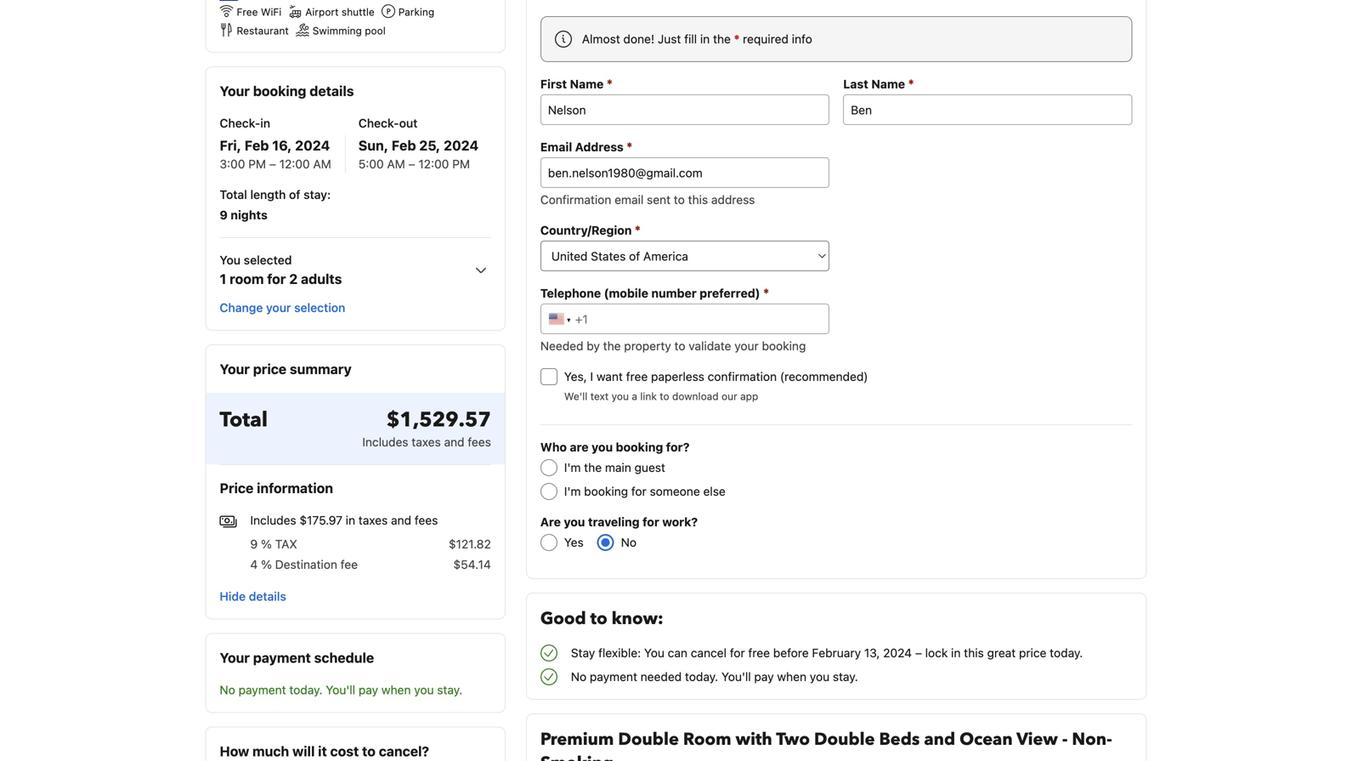 Task type: describe. For each thing, give the bounding box(es) containing it.
includes $175.97 in taxes and fees
[[250, 513, 438, 527]]

includes for includes taxes and fees
[[363, 435, 409, 449]]

preferred)
[[700, 286, 761, 300]]

no payment today. you'll pay when you stay.
[[220, 683, 463, 697]]

hide
[[220, 589, 246, 603]]

for down the guest
[[632, 484, 647, 498]]

1 horizontal spatial taxes
[[412, 435, 441, 449]]

2 horizontal spatial 2024
[[884, 646, 913, 660]]

will
[[293, 743, 315, 759]]

paperless
[[651, 369, 705, 384]]

free wifi
[[237, 6, 282, 18]]

length
[[250, 188, 286, 202]]

info
[[792, 32, 813, 46]]

to right "sent"
[[674, 193, 685, 207]]

– for 16,
[[269, 157, 276, 171]]

number
[[652, 286, 697, 300]]

premium double room with two double beds and ocean view - non- smoking
[[541, 728, 1113, 761]]

% for 9
[[261, 537, 272, 551]]

app
[[741, 390, 759, 402]]

want
[[597, 369, 623, 384]]

needed by the property to validate your booking
[[541, 339, 806, 353]]

no payment needed today. you'll pay when you stay.
[[571, 670, 859, 684]]

for?
[[666, 440, 690, 454]]

0 horizontal spatial fees
[[415, 513, 438, 527]]

how
[[220, 743, 249, 759]]

country/region
[[541, 223, 632, 237]]

1 horizontal spatial 9
[[250, 537, 258, 551]]

february
[[813, 646, 862, 660]]

25,
[[419, 137, 441, 153]]

ocean
[[960, 728, 1013, 751]]

name for first name *
[[570, 77, 604, 91]]

* down "almost" on the top left of page
[[607, 76, 613, 91]]

can
[[668, 646, 688, 660]]

4
[[250, 557, 258, 571]]

first
[[541, 77, 567, 91]]

2 horizontal spatial –
[[916, 646, 923, 660]]

almost done! just fill in the * required info
[[582, 32, 813, 46]]

* right last
[[909, 76, 915, 91]]

* left required
[[734, 32, 740, 46]]

great
[[988, 646, 1016, 660]]

9 inside total length of stay: 9 nights
[[220, 208, 228, 222]]

address
[[712, 193, 755, 207]]

traveling
[[588, 515, 640, 529]]

$54.14
[[454, 557, 491, 571]]

room
[[230, 271, 264, 287]]

2 horizontal spatial today.
[[1050, 646, 1084, 660]]

no for no payment needed today. you'll pay when you stay.
[[571, 670, 587, 684]]

change your selection
[[220, 301, 346, 315]]

0 horizontal spatial pay
[[359, 683, 378, 697]]

* down email
[[635, 222, 641, 237]]

1 vertical spatial you
[[645, 646, 665, 660]]

you right are
[[592, 440, 613, 454]]

you up 'cancel?'
[[414, 683, 434, 697]]

beds
[[880, 728, 920, 751]]

in right lock
[[952, 646, 961, 660]]

yes,
[[564, 369, 587, 384]]

1 horizontal spatial fees
[[468, 435, 491, 449]]

your for your price summary
[[220, 361, 250, 377]]

swimming pool
[[313, 25, 386, 37]]

i'm for i'm the main guest
[[564, 460, 581, 475]]

main
[[605, 460, 632, 475]]

lock
[[926, 646, 948, 660]]

to right good
[[591, 607, 608, 631]]

parking
[[399, 6, 435, 18]]

know:
[[612, 607, 664, 631]]

1 horizontal spatial stay.
[[833, 670, 859, 684]]

name for last name *
[[872, 77, 906, 91]]

1 horizontal spatial this
[[965, 646, 985, 660]]

(recommended)
[[781, 369, 869, 384]]

free inside yes, i want free paperless confirmation (recommended) we'll text you a link to download our app
[[626, 369, 648, 384]]

good to know:
[[541, 607, 664, 631]]

% for 4
[[261, 557, 272, 571]]

you selected 1 room for  2 adults
[[220, 253, 342, 287]]

good
[[541, 607, 586, 631]]

you inside the you selected 1 room for  2 adults
[[220, 253, 241, 267]]

confirmation
[[541, 193, 612, 207]]

(mobile
[[604, 286, 649, 300]]

your price summary
[[220, 361, 352, 377]]

price information
[[220, 480, 333, 496]]

0 horizontal spatial today.
[[289, 683, 323, 697]]

i'm for i'm booking for someone else
[[564, 484, 581, 498]]

check- for fri,
[[220, 116, 260, 130]]

check-in fri, feb 16, 2024 3:00 pm – 12:00 am
[[220, 116, 331, 171]]

1 horizontal spatial today.
[[685, 670, 719, 684]]

validate
[[689, 339, 732, 353]]

before
[[774, 646, 809, 660]]

email address *
[[541, 139, 633, 154]]

13,
[[865, 646, 880, 660]]

your payment schedule
[[220, 650, 374, 666]]

– for 25,
[[409, 157, 416, 171]]

0 horizontal spatial taxes
[[359, 513, 388, 527]]

to right cost at bottom left
[[362, 743, 376, 759]]

in right fill
[[701, 32, 710, 46]]

1 horizontal spatial you'll
[[722, 670, 751, 684]]

are
[[541, 515, 561, 529]]

it
[[318, 743, 327, 759]]

5:00 am
[[359, 157, 405, 171]]

cost
[[330, 743, 359, 759]]

a
[[632, 390, 638, 402]]

with
[[736, 728, 773, 751]]

sun,
[[359, 137, 389, 153]]

total for total
[[220, 406, 268, 434]]

hide details button
[[213, 581, 293, 612]]

swimming
[[313, 25, 362, 37]]

total length of stay: 9 nights
[[220, 188, 331, 222]]

total for total length of stay: 9 nights
[[220, 188, 247, 202]]

1 horizontal spatial details
[[310, 83, 354, 99]]

two
[[777, 728, 810, 751]]

feb for 25,
[[392, 137, 416, 153]]

telephone (mobile number preferred) *
[[541, 285, 770, 300]]

view
[[1017, 728, 1059, 751]]

payment for today.
[[239, 683, 286, 697]]

work?
[[663, 515, 698, 529]]

country/region *
[[541, 222, 641, 237]]

2024 for sun, feb 25, 2024
[[444, 137, 479, 153]]

* right 'address'
[[627, 139, 633, 154]]

fill
[[685, 32, 697, 46]]

done!
[[624, 32, 655, 46]]

1 vertical spatial your
[[735, 339, 759, 353]]

to down +1 text field
[[675, 339, 686, 353]]

2
[[289, 271, 298, 287]]

0 horizontal spatial you'll
[[326, 683, 356, 697]]

stay flexible: you can cancel for free before february 13, 2024 – lock in this great price today.
[[571, 646, 1084, 660]]

smoking
[[541, 752, 614, 761]]

selection
[[294, 301, 346, 315]]

includes for includes $175.97 in taxes and fees
[[250, 513, 297, 527]]

needed
[[541, 339, 584, 353]]

2 double from the left
[[815, 728, 875, 751]]

selected
[[244, 253, 292, 267]]



Task type: vqa. For each thing, say whether or not it's contained in the screenshot.
ROOM CANCELLATION INSURANCE - CLAIMS button
no



Task type: locate. For each thing, give the bounding box(es) containing it.
your down change
[[220, 361, 250, 377]]

0 horizontal spatial 9
[[220, 208, 228, 222]]

1 vertical spatial %
[[261, 557, 272, 571]]

taxes right $175.97
[[359, 513, 388, 527]]

0 horizontal spatial price
[[253, 361, 287, 377]]

0 vertical spatial taxes
[[412, 435, 441, 449]]

1 horizontal spatial includes
[[363, 435, 409, 449]]

you up 1
[[220, 253, 241, 267]]

stay
[[571, 646, 596, 660]]

non-
[[1073, 728, 1113, 751]]

2 % from the top
[[261, 557, 272, 571]]

2 horizontal spatial the
[[713, 32, 731, 46]]

no down 'stay'
[[571, 670, 587, 684]]

for right cancel
[[730, 646, 746, 660]]

you left a
[[612, 390, 629, 402]]

0 horizontal spatial you
[[220, 253, 241, 267]]

* right preferred)
[[764, 285, 770, 300]]

no inside are you traveling for work? element
[[621, 535, 637, 549]]

1 double from the left
[[619, 728, 679, 751]]

1 horizontal spatial pay
[[755, 670, 774, 684]]

sent
[[647, 193, 671, 207]]

free up a
[[626, 369, 648, 384]]

the right fill
[[713, 32, 731, 46]]

to inside yes, i want free paperless confirmation (recommended) we'll text you a link to download our app
[[660, 390, 670, 402]]

– left lock
[[916, 646, 923, 660]]

cancel
[[691, 646, 727, 660]]

2 total from the top
[[220, 406, 268, 434]]

wifi
[[261, 6, 282, 18]]

0 horizontal spatial double
[[619, 728, 679, 751]]

$175.97
[[300, 513, 343, 527]]

1 vertical spatial free
[[749, 646, 770, 660]]

0 horizontal spatial 2024
[[295, 137, 330, 153]]

0 horizontal spatial –
[[269, 157, 276, 171]]

feb inside check-in fri, feb 16, 2024 3:00 pm – 12:00 am
[[245, 137, 269, 153]]

0 vertical spatial i'm
[[564, 460, 581, 475]]

9 % tax
[[250, 537, 297, 551]]

yes, i want free paperless confirmation (recommended) we'll text you a link to download our app
[[564, 369, 869, 402]]

1 vertical spatial 9
[[250, 537, 258, 551]]

1 vertical spatial total
[[220, 406, 268, 434]]

total inside total length of stay: 9 nights
[[220, 188, 247, 202]]

price left summary
[[253, 361, 287, 377]]

9 up 4
[[250, 537, 258, 551]]

no down are you traveling for work?
[[621, 535, 637, 549]]

stay:
[[304, 188, 331, 202]]

name inside last name *
[[872, 77, 906, 91]]

0 horizontal spatial name
[[570, 77, 604, 91]]

check- inside check-in fri, feb 16, 2024 3:00 pm – 12:00 am
[[220, 116, 260, 130]]

free
[[237, 6, 258, 18]]

2 feb from the left
[[392, 137, 416, 153]]

schedule
[[314, 650, 374, 666]]

you'll down schedule at the left bottom of the page
[[326, 683, 356, 697]]

1 horizontal spatial –
[[409, 157, 416, 171]]

text
[[591, 390, 609, 402]]

and inside premium double room with two double beds and ocean view - non- smoking
[[925, 728, 956, 751]]

pool
[[365, 25, 386, 37]]

for inside the you selected 1 room for  2 adults
[[267, 271, 286, 287]]

booking
[[253, 83, 306, 99], [762, 339, 806, 353], [616, 440, 664, 454], [584, 484, 629, 498]]

feb down out
[[392, 137, 416, 153]]

payment
[[253, 650, 311, 666], [590, 670, 638, 684], [239, 683, 286, 697]]

0 vertical spatial fees
[[468, 435, 491, 449]]

taxes down $1,529.57
[[412, 435, 441, 449]]

confirmation email sent to this address
[[541, 193, 755, 207]]

the right by
[[604, 339, 621, 353]]

when down before
[[778, 670, 807, 684]]

you inside yes, i want free paperless confirmation (recommended) we'll text you a link to download our app
[[612, 390, 629, 402]]

0 vertical spatial the
[[713, 32, 731, 46]]

check- up fri,
[[220, 116, 260, 130]]

None text field
[[541, 94, 830, 125], [844, 94, 1133, 125], [541, 94, 830, 125], [844, 94, 1133, 125]]

2024 inside check-out sun, feb 25, 2024 5:00 am – 12:00 pm
[[444, 137, 479, 153]]

summary
[[290, 361, 352, 377]]

1
[[220, 271, 227, 287]]

nights
[[231, 208, 268, 222]]

1 % from the top
[[261, 537, 272, 551]]

includes down $1,529.57
[[363, 435, 409, 449]]

your up confirmation
[[735, 339, 759, 353]]

double right two at right
[[815, 728, 875, 751]]

2 vertical spatial the
[[584, 460, 602, 475]]

payment left schedule at the left bottom of the page
[[253, 650, 311, 666]]

check-
[[220, 116, 260, 130], [359, 116, 399, 130]]

when up 'cancel?'
[[382, 683, 411, 697]]

destination
[[275, 557, 338, 571]]

1 vertical spatial fees
[[415, 513, 438, 527]]

fee
[[341, 557, 358, 571]]

free
[[626, 369, 648, 384], [749, 646, 770, 660]]

– right 5:00 am
[[409, 157, 416, 171]]

2 check- from the left
[[359, 116, 399, 130]]

$1,529.57
[[387, 406, 491, 434]]

payment down your payment schedule
[[239, 683, 286, 697]]

the down are
[[584, 460, 602, 475]]

yes
[[564, 535, 584, 549]]

to right link at the bottom left
[[660, 390, 670, 402]]

you left can
[[645, 646, 665, 660]]

details down 4
[[249, 589, 286, 603]]

2024 inside check-in fri, feb 16, 2024 3:00 pm – 12:00 am
[[295, 137, 330, 153]]

2024
[[295, 137, 330, 153], [444, 137, 479, 153], [884, 646, 913, 660]]

0 vertical spatial details
[[310, 83, 354, 99]]

0 horizontal spatial stay.
[[437, 683, 463, 697]]

telephone
[[541, 286, 601, 300]]

booking up (recommended)
[[762, 339, 806, 353]]

your up fri,
[[220, 83, 250, 99]]

0 vertical spatial price
[[253, 361, 287, 377]]

0 horizontal spatial this
[[688, 193, 708, 207]]

0 horizontal spatial and
[[391, 513, 412, 527]]

are you traveling for work? element
[[527, 514, 1133, 551]]

confirmation
[[708, 369, 777, 384]]

2024 up 12:00 pm
[[444, 137, 479, 153]]

double left room
[[619, 728, 679, 751]]

no
[[621, 535, 637, 549], [571, 670, 587, 684], [220, 683, 235, 697]]

in down your booking details
[[260, 116, 270, 130]]

total down your price summary
[[220, 406, 268, 434]]

you'll down cancel
[[722, 670, 751, 684]]

fees down $1,529.57
[[468, 435, 491, 449]]

0 horizontal spatial includes
[[250, 513, 297, 527]]

% left tax
[[261, 537, 272, 551]]

feb for 16,
[[245, 137, 269, 153]]

1 horizontal spatial 2024
[[444, 137, 479, 153]]

your down 2 on the top left of the page
[[266, 301, 291, 315]]

name
[[570, 77, 604, 91], [872, 77, 906, 91]]

0 horizontal spatial no
[[220, 683, 235, 697]]

name right first
[[570, 77, 604, 91]]

0 horizontal spatial feb
[[245, 137, 269, 153]]

how much will it cost to cancel?
[[220, 743, 429, 759]]

0 vertical spatial 9
[[220, 208, 228, 222]]

0 vertical spatial free
[[626, 369, 648, 384]]

booking up check-in fri, feb 16, 2024 3:00 pm – 12:00 am
[[253, 83, 306, 99]]

0 vertical spatial includes
[[363, 435, 409, 449]]

taxes
[[412, 435, 441, 449], [359, 513, 388, 527]]

no for no payment today. you'll pay when you stay.
[[220, 683, 235, 697]]

price
[[220, 480, 254, 496]]

address
[[575, 140, 624, 154]]

1 your from the top
[[220, 83, 250, 99]]

2024 right 13,
[[884, 646, 913, 660]]

and right beds
[[925, 728, 956, 751]]

payment for needed
[[590, 670, 638, 684]]

3:00 pm
[[220, 157, 266, 171]]

2 i'm from the top
[[564, 484, 581, 498]]

the inside who are you booking for? element
[[584, 460, 602, 475]]

total up nights
[[220, 188, 247, 202]]

this down double-check for typos text box at the top
[[688, 193, 708, 207]]

today. down cancel
[[685, 670, 719, 684]]

3 your from the top
[[220, 650, 250, 666]]

9
[[220, 208, 228, 222], [250, 537, 258, 551]]

booking up the guest
[[616, 440, 664, 454]]

for left work?
[[643, 515, 660, 529]]

check- up sun,
[[359, 116, 399, 130]]

this left great
[[965, 646, 985, 660]]

you up yes
[[564, 515, 585, 529]]

1 feb from the left
[[245, 137, 269, 153]]

your booking details
[[220, 83, 354, 99]]

you down stay flexible: you can cancel for free before february 13, 2024 – lock in this great price today.
[[810, 670, 830, 684]]

1 i'm from the top
[[564, 460, 581, 475]]

no up how
[[220, 683, 235, 697]]

just
[[658, 32, 681, 46]]

free left before
[[749, 646, 770, 660]]

property
[[624, 339, 672, 353]]

includes taxes and fees
[[363, 435, 491, 449]]

this
[[688, 193, 708, 207], [965, 646, 985, 660]]

by
[[587, 339, 600, 353]]

0 vertical spatial and
[[444, 435, 465, 449]]

1 vertical spatial price
[[1020, 646, 1047, 660]]

details inside button
[[249, 589, 286, 603]]

needed
[[641, 670, 682, 684]]

flexible:
[[599, 646, 641, 660]]

1 vertical spatial includes
[[250, 513, 297, 527]]

check- for sun,
[[359, 116, 399, 130]]

1 vertical spatial i'm
[[564, 484, 581, 498]]

1 total from the top
[[220, 188, 247, 202]]

information
[[257, 480, 333, 496]]

and right $175.97
[[391, 513, 412, 527]]

are
[[570, 440, 589, 454]]

i
[[591, 369, 594, 384]]

1 vertical spatial your
[[220, 361, 250, 377]]

much
[[253, 743, 289, 759]]

0 horizontal spatial your
[[266, 301, 291, 315]]

else
[[704, 484, 726, 498]]

room
[[684, 728, 732, 751]]

0 horizontal spatial when
[[382, 683, 411, 697]]

premium
[[541, 728, 614, 751]]

booking down the i'm the main guest
[[584, 484, 629, 498]]

pay down schedule at the left bottom of the page
[[359, 683, 378, 697]]

2 horizontal spatial no
[[621, 535, 637, 549]]

1 horizontal spatial double
[[815, 728, 875, 751]]

name right last
[[872, 77, 906, 91]]

check- inside check-out sun, feb 25, 2024 5:00 am – 12:00 pm
[[359, 116, 399, 130]]

name inside first name *
[[570, 77, 604, 91]]

12:00 pm
[[419, 157, 470, 171]]

2024 for fri, feb 16, 2024
[[295, 137, 330, 153]]

1 vertical spatial taxes
[[359, 513, 388, 527]]

2024 up 12:00 am
[[295, 137, 330, 153]]

0 vertical spatial this
[[688, 193, 708, 207]]

shuttle
[[342, 6, 375, 18]]

pay
[[755, 670, 774, 684], [359, 683, 378, 697]]

*
[[734, 32, 740, 46], [607, 76, 613, 91], [909, 76, 915, 91], [627, 139, 633, 154], [635, 222, 641, 237], [764, 285, 770, 300]]

feb inside check-out sun, feb 25, 2024 5:00 am – 12:00 pm
[[392, 137, 416, 153]]

are you traveling for work?
[[541, 515, 698, 529]]

who are you booking for? element
[[541, 439, 1133, 500]]

when
[[778, 670, 807, 684], [382, 683, 411, 697]]

pay down before
[[755, 670, 774, 684]]

payment down the flexible:
[[590, 670, 638, 684]]

1 horizontal spatial no
[[571, 670, 587, 684]]

Double-check for typos text field
[[541, 157, 830, 188]]

% right 4
[[261, 557, 272, 571]]

no for no
[[621, 535, 637, 549]]

2 horizontal spatial and
[[925, 728, 956, 751]]

fri,
[[220, 137, 241, 153]]

your for your booking details
[[220, 83, 250, 99]]

0 vertical spatial you
[[220, 253, 241, 267]]

1 vertical spatial and
[[391, 513, 412, 527]]

– down 16, at the top left
[[269, 157, 276, 171]]

1 horizontal spatial you
[[645, 646, 665, 660]]

details down swimming
[[310, 83, 354, 99]]

fees down includes taxes and fees on the bottom of page
[[415, 513, 438, 527]]

1 check- from the left
[[220, 116, 260, 130]]

9 left nights
[[220, 208, 228, 222]]

1 horizontal spatial and
[[444, 435, 465, 449]]

1 vertical spatial the
[[604, 339, 621, 353]]

adults
[[301, 271, 342, 287]]

2 vertical spatial and
[[925, 728, 956, 751]]

almost
[[582, 32, 621, 46]]

– inside check-in fri, feb 16, 2024 3:00 pm – 12:00 am
[[269, 157, 276, 171]]

2 vertical spatial your
[[220, 650, 250, 666]]

1 horizontal spatial free
[[749, 646, 770, 660]]

2 name from the left
[[872, 77, 906, 91]]

first name *
[[541, 76, 613, 91]]

1 horizontal spatial the
[[604, 339, 621, 353]]

to
[[674, 193, 685, 207], [675, 339, 686, 353], [660, 390, 670, 402], [591, 607, 608, 631], [362, 743, 376, 759]]

last
[[844, 77, 869, 91]]

your
[[220, 83, 250, 99], [220, 361, 250, 377], [220, 650, 250, 666]]

0 vertical spatial total
[[220, 188, 247, 202]]

1 name from the left
[[570, 77, 604, 91]]

your for your payment schedule
[[220, 650, 250, 666]]

1 vertical spatial this
[[965, 646, 985, 660]]

payment for schedule
[[253, 650, 311, 666]]

0 horizontal spatial details
[[249, 589, 286, 603]]

0 vertical spatial %
[[261, 537, 272, 551]]

0 horizontal spatial the
[[584, 460, 602, 475]]

you'll
[[722, 670, 751, 684], [326, 683, 356, 697]]

for left 2 on the top left of the page
[[267, 271, 286, 287]]

we'll
[[564, 390, 588, 402]]

1 horizontal spatial price
[[1020, 646, 1047, 660]]

0 horizontal spatial check-
[[220, 116, 260, 130]]

today. down your payment schedule
[[289, 683, 323, 697]]

who are you booking for?
[[541, 440, 690, 454]]

includes up 9 % tax
[[250, 513, 297, 527]]

2 your from the top
[[220, 361, 250, 377]]

your down hide
[[220, 650, 250, 666]]

+1 text field
[[541, 304, 830, 334]]

1 horizontal spatial name
[[872, 77, 906, 91]]

and down $1,529.57
[[444, 435, 465, 449]]

1 vertical spatial details
[[249, 589, 286, 603]]

i'm the main guest
[[564, 460, 666, 475]]

-
[[1063, 728, 1068, 751]]

1 horizontal spatial feb
[[392, 137, 416, 153]]

0 horizontal spatial free
[[626, 369, 648, 384]]

0 vertical spatial your
[[220, 83, 250, 99]]

– inside check-out sun, feb 25, 2024 5:00 am – 12:00 pm
[[409, 157, 416, 171]]

check-out sun, feb 25, 2024 5:00 am – 12:00 pm
[[359, 116, 479, 171]]

feb up 3:00 pm
[[245, 137, 269, 153]]

price right great
[[1020, 646, 1047, 660]]

in right $175.97
[[346, 513, 356, 527]]

1 horizontal spatial check-
[[359, 116, 399, 130]]

0 vertical spatial your
[[266, 301, 291, 315]]

1 horizontal spatial when
[[778, 670, 807, 684]]

guest
[[635, 460, 666, 475]]

details
[[310, 83, 354, 99], [249, 589, 286, 603]]

today. right great
[[1050, 646, 1084, 660]]

email
[[615, 193, 644, 207]]

in inside check-in fri, feb 16, 2024 3:00 pm – 12:00 am
[[260, 116, 270, 130]]

1 horizontal spatial your
[[735, 339, 759, 353]]

change your selection link
[[213, 293, 352, 323]]



